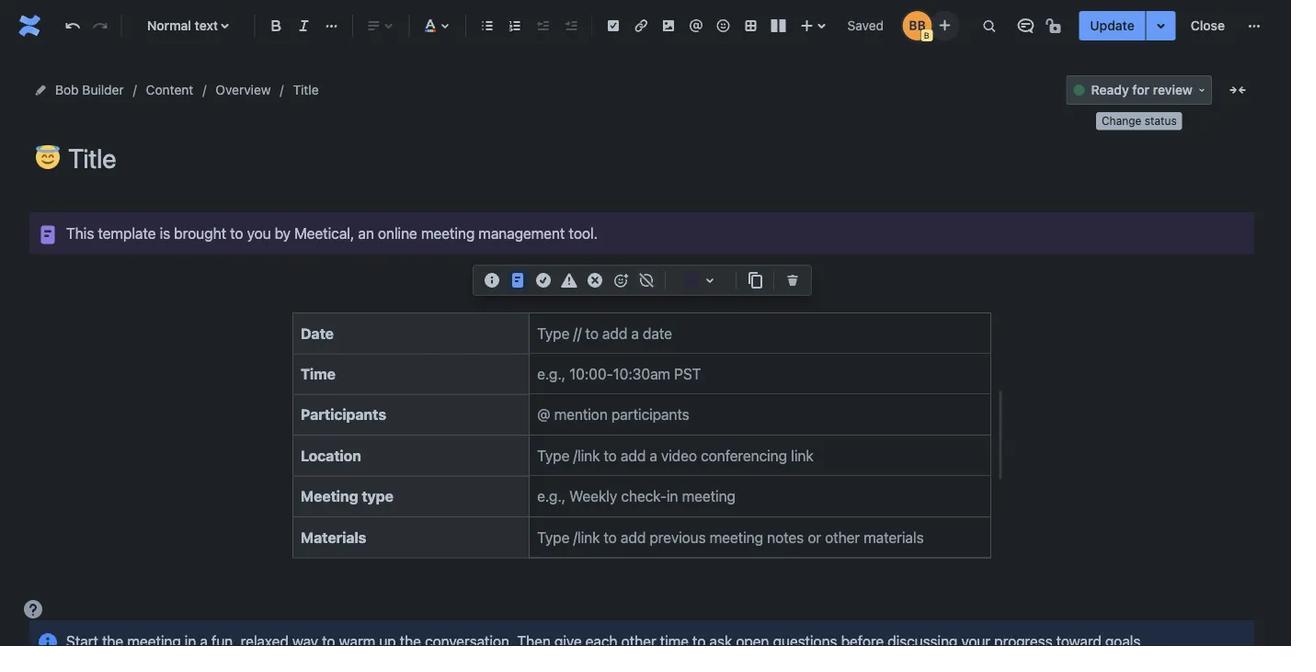 Task type: locate. For each thing, give the bounding box(es) containing it.
close button
[[1180, 11, 1237, 40]]

participants
[[301, 406, 386, 424]]

overview link
[[216, 79, 271, 101]]

bold ⌘b image
[[265, 15, 287, 37]]

management
[[479, 225, 565, 242]]

table image
[[740, 15, 762, 37]]

bob
[[55, 82, 79, 98]]

move this page image
[[33, 83, 48, 98]]

change
[[1102, 115, 1142, 127]]

action item image
[[603, 15, 625, 37]]

panel note image
[[37, 224, 59, 246]]

remove image
[[782, 270, 804, 292]]

update button
[[1080, 11, 1146, 40]]

warning image
[[558, 270, 581, 292]]

emoji image
[[713, 15, 735, 37]]

bullet list ⌘⇧8 image
[[477, 15, 499, 37]]

Main content area, start typing to enter text. text field
[[29, 213, 1255, 647]]

status
[[1145, 115, 1177, 127]]

outdent ⇧tab image
[[532, 15, 554, 37]]

template
[[98, 225, 156, 242]]

error image
[[584, 270, 606, 292]]

redo ⌘⇧z image
[[89, 15, 111, 37]]

change status
[[1102, 115, 1177, 127]]

update
[[1091, 18, 1135, 33]]

builder
[[82, 82, 124, 98]]

close
[[1191, 18, 1226, 33]]

to
[[230, 225, 243, 242]]

help image
[[22, 599, 44, 621]]

make page fixed-width image
[[1227, 79, 1249, 101]]

:innocent: image
[[36, 145, 60, 169]]

adjust update settings image
[[1151, 15, 1173, 37]]

note image
[[507, 270, 529, 292]]

find and replace image
[[978, 15, 1000, 37]]

more image
[[1244, 15, 1266, 37]]

materials
[[301, 529, 367, 546]]

normal text
[[147, 18, 218, 33]]

meeting
[[421, 225, 475, 242]]

more formatting image
[[321, 15, 343, 37]]

this
[[66, 225, 94, 242]]

saved
[[848, 18, 884, 33]]

meeting type
[[301, 488, 394, 506]]

bob builder image
[[903, 11, 932, 40]]

info image
[[481, 270, 503, 292]]

remove emoji image
[[636, 270, 658, 292]]

brought
[[174, 225, 226, 242]]

an
[[358, 225, 374, 242]]

editor add emoji image
[[610, 270, 632, 292]]

link image
[[630, 15, 652, 37]]

indent tab image
[[560, 15, 582, 37]]

you
[[247, 225, 271, 242]]

confluence image
[[15, 11, 44, 40]]



Task type: vqa. For each thing, say whether or not it's contained in the screenshot.
Project: All All
no



Task type: describe. For each thing, give the bounding box(es) containing it.
location
[[301, 447, 361, 465]]

numbered list ⌘⇧7 image
[[504, 15, 526, 37]]

date
[[301, 325, 334, 342]]

tool.
[[569, 225, 598, 242]]

:innocent: image
[[36, 145, 60, 169]]

no restrictions image
[[1045, 15, 1067, 37]]

copy image
[[744, 270, 766, 292]]

comment icon image
[[1015, 15, 1037, 37]]

change status tooltip
[[1097, 112, 1183, 130]]

normal
[[147, 18, 191, 33]]

is
[[160, 225, 170, 242]]

bob builder
[[55, 82, 124, 98]]

content link
[[146, 79, 193, 101]]

type
[[362, 488, 394, 506]]

normal text button
[[129, 6, 247, 46]]

editor toolbar toolbar
[[474, 266, 812, 316]]

meeting
[[301, 488, 358, 506]]

overview
[[216, 82, 271, 98]]

online
[[378, 225, 418, 242]]

title
[[293, 82, 319, 98]]

content
[[146, 82, 193, 98]]

text
[[195, 18, 218, 33]]

italic ⌘i image
[[293, 15, 315, 37]]

by
[[275, 225, 291, 242]]

success image
[[533, 270, 555, 292]]

invite to edit image
[[934, 14, 956, 36]]

layouts image
[[768, 15, 790, 37]]

bob builder link
[[55, 79, 124, 101]]

panel info image
[[37, 632, 59, 647]]

this template is brought to you by meetical, an online meeting management tool.
[[66, 225, 598, 242]]

undo ⌘z image
[[62, 15, 84, 37]]

time
[[301, 366, 336, 383]]

background color image
[[699, 270, 721, 292]]

add image, video, or file image
[[658, 15, 680, 37]]

title link
[[293, 79, 319, 101]]

Give this page a title text field
[[68, 144, 1255, 174]]

meetical,
[[295, 225, 354, 242]]

confluence image
[[15, 11, 44, 40]]

mention image
[[685, 15, 707, 37]]



